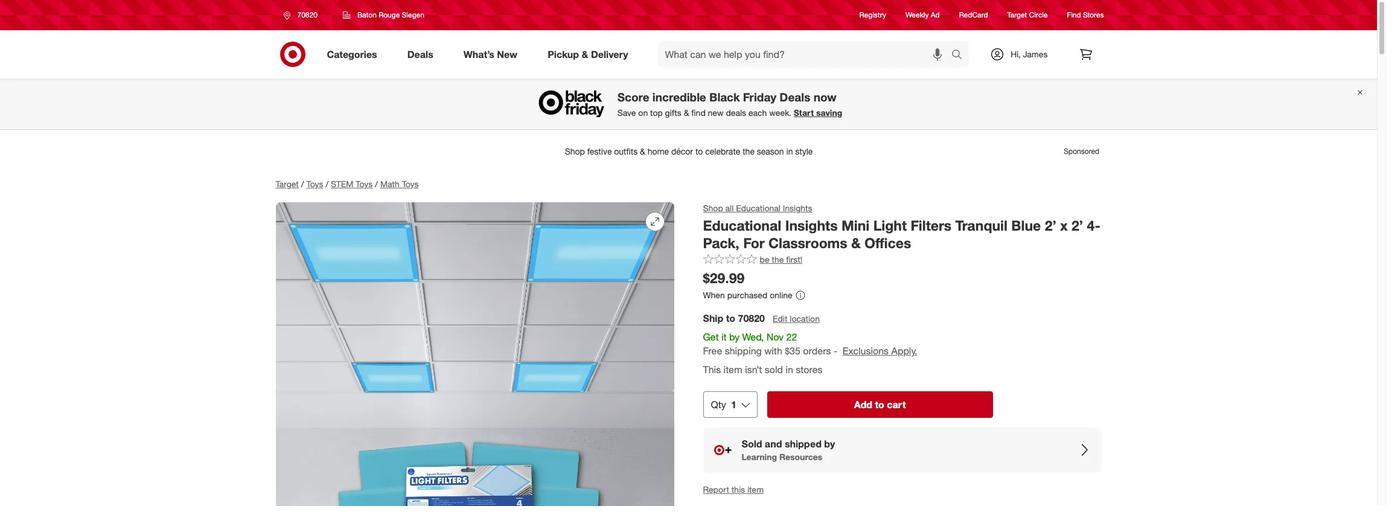 Task type: locate. For each thing, give the bounding box(es) containing it.
weekly ad
[[906, 11, 940, 20]]

0 vertical spatial item
[[724, 363, 743, 375]]

deals
[[726, 108, 746, 118]]

to right ship
[[726, 312, 736, 324]]

registry link
[[860, 10, 886, 20]]

sold
[[742, 438, 762, 450]]

0 vertical spatial by
[[729, 331, 740, 343]]

on
[[638, 108, 648, 118]]

1 horizontal spatial target
[[1008, 11, 1027, 20]]

1 vertical spatial &
[[684, 108, 689, 118]]

1 horizontal spatial by
[[824, 438, 835, 450]]

educational right all
[[736, 203, 781, 213]]

2 horizontal spatial &
[[851, 234, 861, 251]]

1 toys from the left
[[306, 179, 323, 189]]

exclusions apply. link
[[843, 345, 918, 357]]

70820 left baton
[[297, 10, 318, 19]]

weekly
[[906, 11, 929, 20]]

0 horizontal spatial /
[[301, 179, 304, 189]]

target / toys / stem toys / math toys
[[276, 179, 419, 189]]

item
[[724, 363, 743, 375], [748, 484, 764, 494]]

when purchased online
[[703, 290, 793, 300]]

pack,
[[703, 234, 740, 251]]

x
[[1061, 217, 1068, 234]]

0 horizontal spatial toys
[[306, 179, 323, 189]]

1 vertical spatial to
[[875, 398, 885, 410]]

friday
[[743, 90, 777, 104]]

2 horizontal spatial /
[[375, 179, 378, 189]]

1 horizontal spatial item
[[748, 484, 764, 494]]

learning
[[742, 451, 777, 462]]

0 horizontal spatial by
[[729, 331, 740, 343]]

4-
[[1087, 217, 1101, 234]]

to inside button
[[875, 398, 885, 410]]

when
[[703, 290, 725, 300]]

toys right math
[[402, 179, 419, 189]]

educational up for
[[703, 217, 782, 234]]

delivery
[[591, 48, 628, 60]]

1 horizontal spatial &
[[684, 108, 689, 118]]

shipped
[[785, 438, 822, 450]]

& right pickup
[[582, 48, 588, 60]]

1 vertical spatial deals
[[780, 90, 811, 104]]

stem
[[331, 179, 353, 189]]

1 2' from the left
[[1045, 217, 1057, 234]]

toys left the stem
[[306, 179, 323, 189]]

0 vertical spatial &
[[582, 48, 588, 60]]

target left toys link
[[276, 179, 299, 189]]

70820 up wed,
[[738, 312, 765, 324]]

& inside score incredible black friday deals now save on top gifts & find new deals each week. start saving
[[684, 108, 689, 118]]

2' left x
[[1045, 217, 1057, 234]]

qty 1
[[711, 398, 737, 410]]

1 vertical spatial by
[[824, 438, 835, 450]]

0 vertical spatial target
[[1008, 11, 1027, 20]]

mini
[[842, 217, 870, 234]]

0 vertical spatial to
[[726, 312, 736, 324]]

1 vertical spatial target
[[276, 179, 299, 189]]

saving
[[816, 108, 843, 118]]

tranquil
[[956, 217, 1008, 234]]

70820
[[297, 10, 318, 19], [738, 312, 765, 324]]

target for target / toys / stem toys / math toys
[[276, 179, 299, 189]]

location
[[790, 313, 820, 324]]

1 horizontal spatial 70820
[[738, 312, 765, 324]]

to right add
[[875, 398, 885, 410]]

0 vertical spatial insights
[[783, 203, 812, 213]]

22
[[787, 331, 797, 343]]

report this item
[[703, 484, 764, 494]]

educational
[[736, 203, 781, 213], [703, 217, 782, 234]]

by
[[729, 331, 740, 343], [824, 438, 835, 450]]

2 horizontal spatial toys
[[402, 179, 419, 189]]

with
[[765, 345, 782, 357]]

circle
[[1029, 11, 1048, 20]]

qty
[[711, 398, 726, 410]]

free
[[703, 345, 722, 357]]

target circle
[[1008, 11, 1048, 20]]

deals down siegen
[[407, 48, 433, 60]]

black
[[710, 90, 740, 104]]

advertisement region
[[266, 137, 1111, 166]]

0 vertical spatial 70820
[[297, 10, 318, 19]]

math toys link
[[380, 179, 419, 189]]

1 horizontal spatial /
[[326, 179, 329, 189]]

0 horizontal spatial to
[[726, 312, 736, 324]]

toys
[[306, 179, 323, 189], [356, 179, 373, 189], [402, 179, 419, 189]]

educational insights mini light filters tranquil blue 2' x 2' 4-pack, for classrooms & offices, 1 of 7 image
[[276, 202, 674, 506]]

add to cart button
[[767, 391, 993, 418]]

it
[[722, 331, 727, 343]]

1 vertical spatial 70820
[[738, 312, 765, 324]]

pickup & delivery link
[[538, 41, 643, 68]]

item left isn't
[[724, 363, 743, 375]]

incredible
[[653, 90, 706, 104]]

siegen
[[402, 10, 424, 19]]

0 horizontal spatial deals
[[407, 48, 433, 60]]

0 horizontal spatial 2'
[[1045, 217, 1057, 234]]

hi,
[[1011, 49, 1021, 59]]

item right "this"
[[748, 484, 764, 494]]

categories
[[327, 48, 377, 60]]

70820 inside dropdown button
[[297, 10, 318, 19]]

toys right the stem
[[356, 179, 373, 189]]

0 horizontal spatial item
[[724, 363, 743, 375]]

edit location
[[773, 313, 820, 324]]

/ left toys link
[[301, 179, 304, 189]]

isn't
[[745, 363, 762, 375]]

stores
[[796, 363, 823, 375]]

target left circle
[[1008, 11, 1027, 20]]

online
[[770, 290, 793, 300]]

deals up start
[[780, 90, 811, 104]]

1 vertical spatial item
[[748, 484, 764, 494]]

1 horizontal spatial to
[[875, 398, 885, 410]]

sold and shipped by learning resources
[[742, 438, 835, 462]]

orders
[[803, 345, 831, 357]]

& inside shop all educational insights educational insights mini light filters tranquil blue 2' x 2' 4- pack, for classrooms & offices
[[851, 234, 861, 251]]

/ left math
[[375, 179, 378, 189]]

/ right toys link
[[326, 179, 329, 189]]

2' right x
[[1072, 217, 1083, 234]]

first!
[[786, 255, 803, 265]]

1 / from the left
[[301, 179, 304, 189]]

1 horizontal spatial 2'
[[1072, 217, 1083, 234]]

& left the find
[[684, 108, 689, 118]]

deals inside score incredible black friday deals now save on top gifts & find new deals each week. start saving
[[780, 90, 811, 104]]

2 2' from the left
[[1072, 217, 1083, 234]]

3 / from the left
[[375, 179, 378, 189]]

ship to 70820
[[703, 312, 765, 324]]

3 toys from the left
[[402, 179, 419, 189]]

1 horizontal spatial deals
[[780, 90, 811, 104]]

what's
[[464, 48, 495, 60]]

get
[[703, 331, 719, 343]]

1 horizontal spatial toys
[[356, 179, 373, 189]]

this item isn't sold in stores
[[703, 363, 823, 375]]

& down mini at the right top
[[851, 234, 861, 251]]

filters
[[911, 217, 952, 234]]

edit
[[773, 313, 788, 324]]

hi, james
[[1011, 49, 1048, 59]]

target
[[1008, 11, 1027, 20], [276, 179, 299, 189]]

0 horizontal spatial 70820
[[297, 10, 318, 19]]

baton rouge siegen button
[[335, 4, 432, 26]]

by right shipped on the right
[[824, 438, 835, 450]]

week.
[[769, 108, 792, 118]]

2 vertical spatial &
[[851, 234, 861, 251]]

deals
[[407, 48, 433, 60], [780, 90, 811, 104]]

search button
[[946, 41, 975, 70]]

be the first! link
[[703, 254, 803, 266]]

by right it
[[729, 331, 740, 343]]

score incredible black friday deals now save on top gifts & find new deals each week. start saving
[[618, 90, 843, 118]]

find stores
[[1067, 11, 1104, 20]]

to for cart
[[875, 398, 885, 410]]

0 horizontal spatial target
[[276, 179, 299, 189]]

insights
[[783, 203, 812, 213], [785, 217, 838, 234]]



Task type: vqa. For each thing, say whether or not it's contained in the screenshot.
Start saving today link
no



Task type: describe. For each thing, give the bounding box(es) containing it.
find
[[1067, 11, 1081, 20]]

item inside report this item button
[[748, 484, 764, 494]]

stores
[[1083, 11, 1104, 20]]

target for target circle
[[1008, 11, 1027, 20]]

top
[[650, 108, 663, 118]]

1
[[731, 398, 737, 410]]

search
[[946, 49, 975, 61]]

exclusions
[[843, 345, 889, 357]]

$35
[[785, 345, 801, 357]]

target link
[[276, 179, 299, 189]]

report
[[703, 484, 729, 494]]

start
[[794, 108, 814, 118]]

what's new
[[464, 48, 518, 60]]

baton rouge siegen
[[357, 10, 424, 19]]

by inside get it by wed, nov 22 free shipping with $35 orders - exclusions apply.
[[729, 331, 740, 343]]

report this item button
[[703, 483, 764, 495]]

0 horizontal spatial &
[[582, 48, 588, 60]]

pickup & delivery
[[548, 48, 628, 60]]

-
[[834, 345, 838, 357]]

this
[[703, 363, 721, 375]]

be
[[760, 255, 770, 265]]

ship
[[703, 312, 724, 324]]

each
[[749, 108, 767, 118]]

baton
[[357, 10, 377, 19]]

wed,
[[742, 331, 764, 343]]

purchased
[[727, 290, 768, 300]]

cart
[[887, 398, 906, 410]]

deals link
[[397, 41, 449, 68]]

blue
[[1012, 217, 1041, 234]]

be the first!
[[760, 255, 803, 265]]

offices
[[865, 234, 911, 251]]

this
[[732, 484, 745, 494]]

70820 inside fulfillment region
[[738, 312, 765, 324]]

stem toys link
[[331, 179, 373, 189]]

for
[[743, 234, 765, 251]]

1 vertical spatial insights
[[785, 217, 838, 234]]

the
[[772, 255, 784, 265]]

save
[[618, 108, 636, 118]]

item inside fulfillment region
[[724, 363, 743, 375]]

resources
[[780, 451, 823, 462]]

target circle link
[[1008, 10, 1048, 20]]

gifts
[[665, 108, 682, 118]]

all
[[726, 203, 734, 213]]

shop
[[703, 203, 723, 213]]

apply.
[[892, 345, 918, 357]]

edit location button
[[772, 312, 821, 326]]

find stores link
[[1067, 10, 1104, 20]]

by inside sold and shipped by learning resources
[[824, 438, 835, 450]]

find
[[692, 108, 706, 118]]

shipping
[[725, 345, 762, 357]]

nov
[[767, 331, 784, 343]]

ad
[[931, 11, 940, 20]]

2 / from the left
[[326, 179, 329, 189]]

sold
[[765, 363, 783, 375]]

1 vertical spatial educational
[[703, 217, 782, 234]]

rouge
[[379, 10, 400, 19]]

add to cart
[[854, 398, 906, 410]]

to for 70820
[[726, 312, 736, 324]]

70820 button
[[276, 4, 330, 26]]

redcard
[[959, 11, 988, 20]]

redcard link
[[959, 10, 988, 20]]

new
[[497, 48, 518, 60]]

add
[[854, 398, 873, 410]]

score
[[618, 90, 649, 104]]

shop all educational insights educational insights mini light filters tranquil blue 2' x 2' 4- pack, for classrooms & offices
[[703, 203, 1101, 251]]

0 vertical spatial deals
[[407, 48, 433, 60]]

weekly ad link
[[906, 10, 940, 20]]

fulfillment region
[[703, 312, 1102, 473]]

registry
[[860, 11, 886, 20]]

james
[[1023, 49, 1048, 59]]

What can we help you find? suggestions appear below search field
[[658, 41, 955, 68]]

light
[[874, 217, 907, 234]]

get it by wed, nov 22 free shipping with $35 orders - exclusions apply.
[[703, 331, 918, 357]]

categories link
[[317, 41, 392, 68]]

what's new link
[[453, 41, 533, 68]]

now
[[814, 90, 837, 104]]

toys link
[[306, 179, 323, 189]]

2 toys from the left
[[356, 179, 373, 189]]

0 vertical spatial educational
[[736, 203, 781, 213]]



